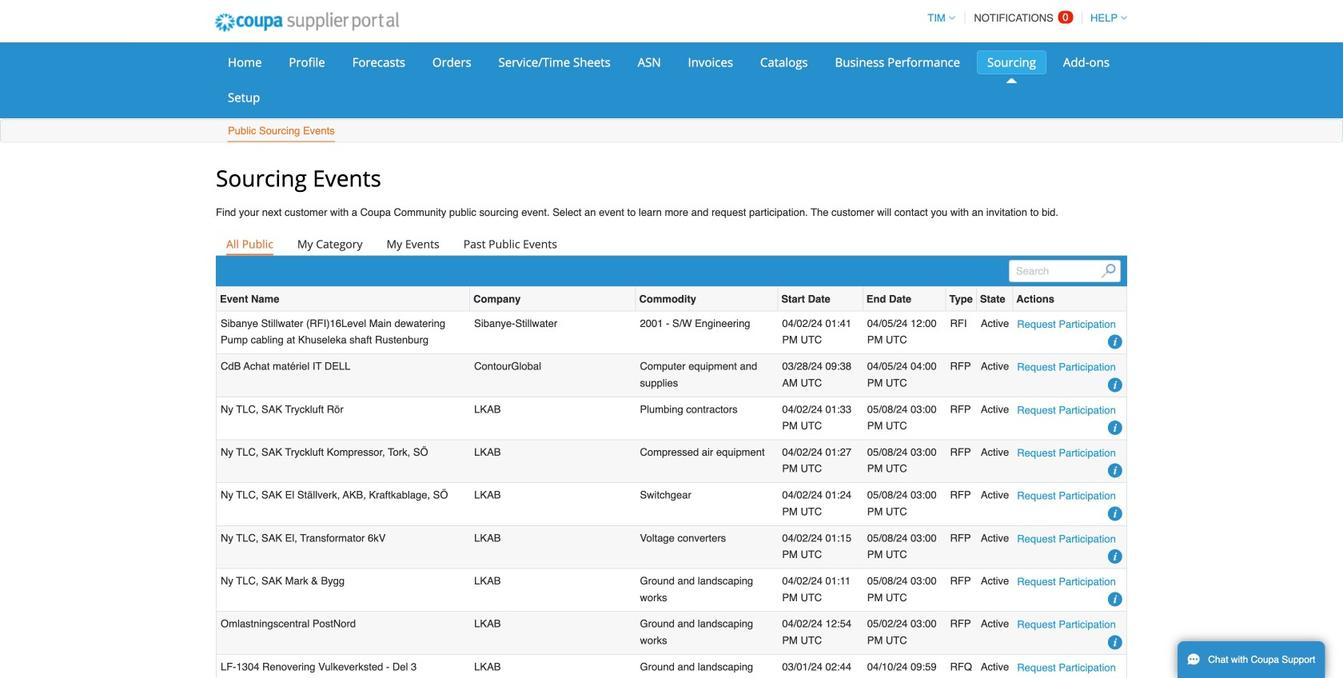 Task type: vqa. For each thing, say whether or not it's contained in the screenshot.
Search text box
yes



Task type: locate. For each thing, give the bounding box(es) containing it.
tab list
[[216, 233, 1127, 255]]

navigation
[[921, 2, 1127, 34]]

coupa supplier portal image
[[204, 2, 410, 42]]

search image
[[1101, 264, 1116, 278]]

Search text field
[[1009, 260, 1121, 282]]



